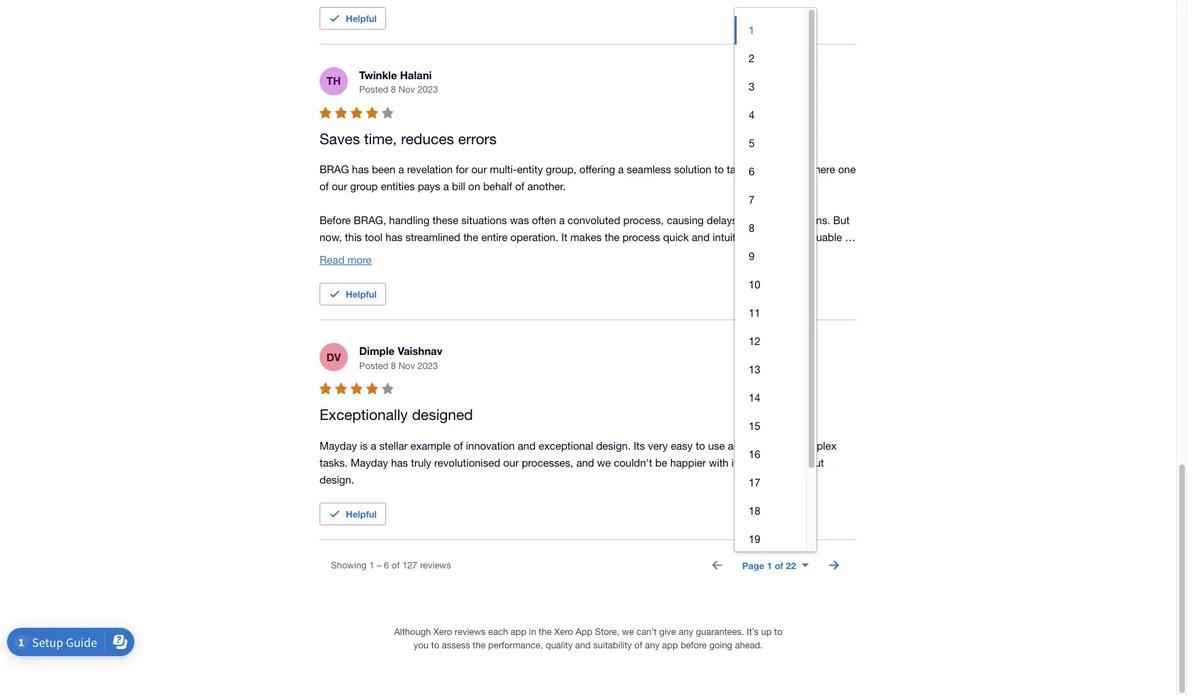 Task type: locate. For each thing, give the bounding box(es) containing it.
and down 7
[[741, 215, 758, 227]]

a up entities
[[398, 164, 404, 176]]

easy up happier
[[671, 440, 693, 452]]

posted
[[359, 84, 388, 95], [359, 361, 388, 371]]

enough!
[[472, 316, 511, 328]]

is
[[360, 440, 368, 452]]

of inside "although xero reviews each app in the xero app store, we can't give any guarantees. it's up to you to assess the performance, quality and suitability of any app before going ahead."
[[635, 640, 643, 651]]

1 horizontal spatial brag
[[516, 282, 545, 294]]

helpful up showing
[[346, 508, 377, 520]]

1 horizontal spatial design.
[[596, 440, 631, 452]]

posted inside twinkle halani posted 8 nov 2023
[[359, 84, 388, 95]]

efficiency
[[721, 299, 766, 311]]

revelation
[[407, 164, 453, 176]]

and down the causing
[[692, 231, 710, 244]]

0 vertical spatial 6
[[749, 165, 755, 177]]

bill
[[452, 181, 465, 193]]

1 horizontal spatial in
[[529, 626, 536, 637]]

1 horizontal spatial any
[[679, 626, 694, 637]]

page
[[742, 560, 765, 571]]

2023 down the vaishnav
[[418, 361, 438, 371]]

reviews right 127
[[420, 560, 451, 571]]

guarantees.
[[696, 626, 744, 637]]

0 horizontal spatial in
[[473, 299, 481, 311]]

1 horizontal spatial 1
[[749, 24, 755, 36]]

0 horizontal spatial it
[[464, 316, 469, 328]]

0 vertical spatial easy
[[606, 282, 628, 294]]

where
[[807, 164, 835, 176]]

0 vertical spatial brag
[[320, 164, 349, 176]]

app down the give
[[662, 640, 678, 651]]

to left tackle
[[715, 164, 724, 176]]

1 vertical spatial 2023
[[418, 361, 438, 371]]

13
[[749, 363, 761, 375]]

2 horizontal spatial 1
[[767, 560, 772, 571]]

0 vertical spatial helpful
[[346, 13, 377, 24]]

xero up assess at the bottom left
[[434, 626, 452, 637]]

our up transparency
[[647, 282, 662, 294]]

1 vertical spatial easy
[[671, 440, 693, 452]]

2023 for time,
[[418, 84, 438, 95]]

easy up financial
[[606, 282, 628, 294]]

asset
[[444, 299, 470, 311]]

2023 inside dimple vaishnav posted 8 nov 2023
[[418, 361, 438, 371]]

friendly
[[422, 282, 456, 294]]

nov inside twinkle halani posted 8 nov 2023
[[399, 84, 415, 95]]

xero up quality
[[554, 626, 573, 637]]

0 vertical spatial posted
[[359, 84, 388, 95]]

for up bill
[[456, 164, 469, 176]]

1 inside page 1 of 22 popup button
[[767, 560, 772, 571]]

for
[[456, 164, 469, 176], [461, 248, 474, 260], [631, 282, 644, 294], [534, 299, 547, 311]]

3
[[749, 80, 755, 93]]

example
[[411, 440, 451, 452]]

any down can't
[[645, 640, 660, 651]]

nov down halani
[[399, 84, 415, 95]]

list box containing 1
[[735, 8, 806, 647]]

6 inside pagination element
[[384, 560, 389, 571]]

0 horizontal spatial reviews
[[420, 560, 451, 571]]

0 vertical spatial it
[[597, 282, 603, 294]]

posted down the twinkle
[[359, 84, 388, 95]]

margin
[[426, 248, 458, 260]]

a
[[398, 164, 404, 176], [618, 164, 624, 176], [443, 181, 449, 193], [559, 215, 565, 227], [371, 440, 376, 452]]

xero
[[434, 626, 452, 637], [554, 626, 573, 637]]

team
[[665, 282, 689, 294]]

in down interface at the top
[[473, 299, 481, 311]]

app
[[511, 626, 527, 637], [662, 640, 678, 651]]

2023 down halani
[[418, 84, 438, 95]]

1 vertical spatial posted
[[359, 361, 388, 371]]

0 horizontal spatial xero
[[434, 626, 452, 637]]

3 helpful button from the top
[[320, 503, 386, 525]]

0 vertical spatial we
[[597, 457, 611, 469]]

0 horizontal spatial 1
[[369, 560, 374, 571]]

helpful button up the twinkle
[[320, 7, 386, 30]]

0 vertical spatial helpful button
[[320, 7, 386, 30]]

0 horizontal spatial 6
[[384, 560, 389, 571]]

2023 inside twinkle halani posted 8 nov 2023
[[418, 84, 438, 95]]

helpful for saves
[[346, 289, 377, 300]]

our down innovation
[[503, 457, 519, 469]]

helpful button up we
[[320, 283, 386, 306]]

reviews up assess at the bottom left
[[455, 626, 486, 637]]

1 up 2
[[749, 24, 755, 36]]

and down adapt
[[700, 299, 718, 311]]

it's
[[747, 626, 759, 637]]

previous page image
[[703, 552, 731, 580]]

we left the couldn't
[[597, 457, 611, 469]]

6 up 7
[[749, 165, 755, 177]]

nov for time,
[[399, 84, 415, 95]]

simplifies
[[749, 440, 793, 452]]

us
[[789, 231, 800, 244]]

has inside the mayday is a stellar example of innovation and exceptional design. its very easy to use and simplifies complex tasks. mayday has truly revolutionised our processes, and we couldn't be happier with its well-thought-out design.
[[391, 457, 408, 469]]

8 down "dimple"
[[391, 361, 396, 371]]

0 horizontal spatial easy
[[606, 282, 628, 294]]

has up reducing at the left of page
[[386, 231, 403, 244]]

brag up toolkit
[[516, 282, 545, 294]]

1 vertical spatial 8
[[749, 222, 755, 234]]

posted down "dimple"
[[359, 361, 388, 371]]

9 button
[[735, 242, 806, 271]]

8 left saving
[[749, 222, 755, 234]]

1 horizontal spatial reviews
[[455, 626, 486, 637]]

and down exceptional
[[576, 457, 594, 469]]

read
[[320, 254, 345, 266]]

twinkle
[[359, 68, 397, 81]]

1 button
[[735, 16, 806, 44]]

posted inside dimple vaishnav posted 8 nov 2023
[[359, 361, 388, 371]]

helpful button for exceptionally
[[320, 503, 386, 525]]

we left can't
[[622, 626, 634, 637]]

interface
[[459, 282, 500, 294]]

easy inside brag has been a revelation for our multi-entity group, offering a seamless solution to tackle scenarios where one of our group entities pays a bill on behalf of another. before brag, handling these situations was often a convoluted process, causing delays and complications. but now, this tool has streamlined the entire operation. it makes the process quick and intuitive, saving us valuable time and reducing the margin for errors. additionally, the user-friendly interface of brag has made it easy for our team to adapt and integrate into our workflow. it's an essential asset in our toolkit for ensuring financial transparency and efficiency among our entities. we can't recommend it enough!
[[606, 282, 628, 294]]

of left 127
[[392, 560, 400, 571]]

mayday down the is
[[351, 457, 388, 469]]

2 2023 from the top
[[418, 361, 438, 371]]

brag down saves
[[320, 164, 349, 176]]

the right assess at the bottom left
[[473, 640, 486, 651]]

intuitive,
[[713, 231, 752, 244]]

1 horizontal spatial easy
[[671, 440, 693, 452]]

0 vertical spatial 8
[[391, 84, 396, 95]]

0 vertical spatial reviews
[[420, 560, 451, 571]]

and down app
[[575, 640, 591, 651]]

these
[[433, 215, 459, 227]]

8 inside dimple vaishnav posted 8 nov 2023
[[391, 361, 396, 371]]

to left 'use'
[[696, 440, 705, 452]]

1 vertical spatial reviews
[[455, 626, 486, 637]]

2 posted from the top
[[359, 361, 388, 371]]

valuable
[[803, 231, 842, 244]]

0 horizontal spatial any
[[645, 640, 660, 651]]

financial
[[594, 299, 633, 311]]

posted for exceptionally
[[359, 361, 388, 371]]

entities.
[[320, 316, 357, 328]]

8
[[391, 84, 396, 95], [749, 222, 755, 234], [391, 361, 396, 371]]

of up before
[[320, 181, 329, 193]]

0 vertical spatial nov
[[399, 84, 415, 95]]

to right you
[[431, 640, 440, 651]]

6 right the –
[[384, 560, 389, 571]]

app up performance,
[[511, 626, 527, 637]]

0 vertical spatial in
[[473, 299, 481, 311]]

1 horizontal spatial 6
[[749, 165, 755, 177]]

2 vertical spatial 8
[[391, 361, 396, 371]]

exceptional
[[539, 440, 593, 452]]

1 vertical spatial app
[[662, 640, 678, 651]]

0 horizontal spatial we
[[597, 457, 611, 469]]

1 vertical spatial helpful button
[[320, 283, 386, 306]]

1 vertical spatial it
[[464, 316, 469, 328]]

1 horizontal spatial it
[[597, 282, 603, 294]]

it right made
[[597, 282, 603, 294]]

designed
[[412, 406, 473, 423]]

17
[[749, 477, 761, 489]]

1 vertical spatial helpful
[[346, 289, 377, 300]]

2 vertical spatial helpful
[[346, 508, 377, 520]]

a up it
[[559, 215, 565, 227]]

performance,
[[488, 640, 543, 651]]

list box
[[735, 8, 806, 647]]

to
[[715, 164, 724, 176], [692, 282, 701, 294], [696, 440, 705, 452], [774, 626, 783, 637], [431, 640, 440, 651]]

convoluted
[[568, 215, 620, 227]]

2 nov from the top
[[399, 361, 415, 371]]

group
[[735, 8, 817, 647]]

very
[[648, 440, 668, 452]]

16 button
[[735, 440, 806, 469]]

well-
[[746, 457, 768, 469]]

1 right page
[[767, 560, 772, 571]]

although
[[394, 626, 431, 637]]

our down into
[[805, 299, 820, 311]]

1 2023 from the top
[[418, 84, 438, 95]]

into
[[800, 282, 818, 294]]

helpful button up showing
[[320, 503, 386, 525]]

of down can't
[[635, 640, 643, 651]]

1 inside 1 2 3 4 5 6 7 8 9 10
[[749, 24, 755, 36]]

–
[[377, 560, 382, 571]]

another.
[[528, 181, 566, 193]]

1 posted from the top
[[359, 84, 388, 95]]

for right toolkit
[[534, 299, 547, 311]]

of up toolkit
[[503, 282, 513, 294]]

stellar
[[379, 440, 408, 452]]

9
[[749, 250, 755, 262]]

next page image
[[820, 552, 849, 580]]

mayday up tasks.
[[320, 440, 357, 452]]

0 vertical spatial app
[[511, 626, 527, 637]]

our up on
[[472, 164, 487, 176]]

15
[[749, 420, 761, 432]]

our inside the mayday is a stellar example of innovation and exceptional design. its very easy to use and simplifies complex tasks. mayday has truly revolutionised our processes, and we couldn't be happier with its well-thought-out design.
[[503, 457, 519, 469]]

delays
[[707, 215, 738, 227]]

an
[[385, 299, 397, 311]]

in up performance,
[[529, 626, 536, 637]]

its
[[634, 440, 645, 452]]

0 horizontal spatial app
[[511, 626, 527, 637]]

group containing 1
[[735, 8, 817, 647]]

1 vertical spatial brag
[[516, 282, 545, 294]]

nov inside dimple vaishnav posted 8 nov 2023
[[399, 361, 415, 371]]

1 xero from the left
[[434, 626, 452, 637]]

of up revolutionised
[[454, 440, 463, 452]]

the down streamlined on the top
[[408, 248, 423, 260]]

workflow.
[[320, 299, 365, 311]]

8 inside twinkle halani posted 8 nov 2023
[[391, 84, 396, 95]]

has up group
[[352, 164, 369, 176]]

7 button
[[735, 186, 806, 214]]

15 button
[[735, 412, 806, 440]]

design. left its on the right of the page
[[596, 440, 631, 452]]

0 horizontal spatial design.
[[320, 474, 354, 486]]

more
[[348, 254, 372, 266]]

1 vertical spatial in
[[529, 626, 536, 637]]

3 helpful from the top
[[346, 508, 377, 520]]

on
[[468, 181, 480, 193]]

1 vertical spatial 6
[[384, 560, 389, 571]]

exceptionally
[[320, 406, 408, 423]]

any up before in the right bottom of the page
[[679, 626, 694, 637]]

2 helpful button from the top
[[320, 283, 386, 306]]

we
[[597, 457, 611, 469], [622, 626, 634, 637]]

although xero reviews each app in the xero app store, we can't give any guarantees. it's up to you to assess the performance, quality and suitability of any app before going ahead.
[[394, 626, 783, 651]]

1 horizontal spatial xero
[[554, 626, 573, 637]]

1 vertical spatial nov
[[399, 361, 415, 371]]

8 down the twinkle
[[391, 84, 396, 95]]

nov down the vaishnav
[[399, 361, 415, 371]]

1 nov from the top
[[399, 84, 415, 95]]

1 left the –
[[369, 560, 374, 571]]

of left 22
[[775, 560, 784, 571]]

a right the is
[[371, 440, 376, 452]]

has down stellar
[[391, 457, 408, 469]]

innovation
[[466, 440, 515, 452]]

1 vertical spatial we
[[622, 626, 634, 637]]

causing
[[667, 215, 704, 227]]

2023 for designed
[[418, 361, 438, 371]]

1 helpful button from the top
[[320, 7, 386, 30]]

design. down tasks.
[[320, 474, 354, 486]]

0 vertical spatial design.
[[596, 440, 631, 452]]

it down the asset
[[464, 316, 469, 328]]

4
[[749, 109, 755, 121]]

helpful for exceptionally
[[346, 508, 377, 520]]

helpful up we
[[346, 289, 377, 300]]

tasks.
[[320, 457, 348, 469]]

6
[[749, 165, 755, 177], [384, 560, 389, 571]]

errors.
[[477, 248, 507, 260]]

of inside popup button
[[775, 560, 784, 571]]

posted for saves
[[359, 84, 388, 95]]

of inside the mayday is a stellar example of innovation and exceptional design. its very easy to use and simplifies complex tasks. mayday has truly revolutionised our processes, and we couldn't be happier with its well-thought-out design.
[[454, 440, 463, 452]]

to right up
[[774, 626, 783, 637]]

helpful up the twinkle
[[346, 13, 377, 24]]

0 vertical spatial 2023
[[418, 84, 438, 95]]

read more button
[[320, 252, 372, 269]]

pays
[[418, 181, 441, 193]]

th
[[327, 74, 341, 87]]

2 helpful from the top
[[346, 289, 377, 300]]

0 vertical spatial mayday
[[320, 440, 357, 452]]

seamless
[[627, 164, 671, 176]]

1 vertical spatial mayday
[[351, 457, 388, 469]]

2 vertical spatial helpful button
[[320, 503, 386, 525]]

14
[[749, 392, 761, 404]]

going
[[710, 640, 733, 651]]

the down "convoluted"
[[605, 231, 620, 244]]

reduces
[[401, 130, 454, 147]]

1 horizontal spatial we
[[622, 626, 634, 637]]

time,
[[364, 130, 397, 147]]

1 for page 1 of 22
[[767, 560, 772, 571]]

a right offering
[[618, 164, 624, 176]]



Task type: describe. For each thing, give the bounding box(es) containing it.
11 button
[[735, 299, 806, 327]]

showing
[[331, 560, 367, 571]]

8 for time,
[[391, 84, 396, 95]]

1 for showing 1 – 6 of 127 reviews
[[369, 560, 374, 571]]

0 vertical spatial any
[[679, 626, 694, 637]]

to right team
[[692, 282, 701, 294]]

dimple
[[359, 345, 395, 357]]

helpful button for saves
[[320, 283, 386, 306]]

and up processes,
[[518, 440, 536, 452]]

brag has been a revelation for our multi-entity group, offering a seamless solution to tackle scenarios where one of our group entities pays a bill on behalf of another. before brag, handling these situations was often a convoluted process, causing delays and complications. but now, this tool has streamlined the entire operation. it makes the process quick and intuitive, saving us valuable time and reducing the margin for errors. additionally, the user-friendly interface of brag has made it easy for our team to adapt and integrate into our workflow. it's an essential asset in our toolkit for ensuring financial transparency and efficiency among our entities. we can't recommend it enough!
[[320, 164, 859, 328]]

reviews inside "although xero reviews each app in the xero app store, we can't give any guarantees. it's up to you to assess the performance, quality and suitability of any app before going ahead."
[[455, 626, 486, 637]]

recommend
[[404, 316, 461, 328]]

process,
[[623, 215, 664, 227]]

the up an
[[380, 282, 395, 294]]

behalf
[[483, 181, 512, 193]]

our right into
[[821, 282, 836, 294]]

7
[[749, 194, 755, 206]]

it
[[562, 231, 568, 244]]

8 button
[[735, 214, 806, 242]]

happier
[[670, 457, 706, 469]]

ensuring
[[550, 299, 591, 311]]

situations
[[462, 215, 507, 227]]

transparency
[[636, 299, 697, 311]]

but
[[833, 215, 850, 227]]

5
[[749, 137, 755, 149]]

twinkle halani posted 8 nov 2023
[[359, 68, 438, 95]]

1 vertical spatial design.
[[320, 474, 354, 486]]

before
[[320, 215, 351, 227]]

app
[[576, 626, 593, 637]]

halani
[[400, 68, 432, 81]]

6 inside 1 2 3 4 5 6 7 8 9 10
[[749, 165, 755, 177]]

showing 1 – 6 of 127 reviews
[[331, 560, 451, 571]]

reviews inside pagination element
[[420, 560, 451, 571]]

14 button
[[735, 384, 806, 412]]

we inside "although xero reviews each app in the xero app store, we can't give any guarantees. it's up to you to assess the performance, quality and suitability of any app before going ahead."
[[622, 626, 634, 637]]

dimple vaishnav posted 8 nov 2023
[[359, 345, 443, 371]]

essential
[[400, 299, 441, 311]]

a inside the mayday is a stellar example of innovation and exceptional design. its very easy to use and simplifies complex tasks. mayday has truly revolutionised our processes, and we couldn't be happier with its well-thought-out design.
[[371, 440, 376, 452]]

the up quality
[[539, 626, 552, 637]]

page 1 of 22 button
[[734, 554, 818, 577]]

complications.
[[761, 215, 831, 227]]

and inside "although xero reviews each app in the xero app store, we can't give any guarantees. it's up to you to assess the performance, quality and suitability of any app before going ahead."
[[575, 640, 591, 651]]

streamlined
[[406, 231, 461, 244]]

3 button
[[735, 73, 806, 101]]

assess
[[442, 640, 470, 651]]

process
[[623, 231, 660, 244]]

we inside the mayday is a stellar example of innovation and exceptional design. its very easy to use and simplifies complex tasks. mayday has truly revolutionised our processes, and we couldn't be happier with its well-thought-out design.
[[597, 457, 611, 469]]

0 horizontal spatial brag
[[320, 164, 349, 176]]

2
[[749, 52, 755, 64]]

1 2 3 4 5 6 7 8 9 10
[[749, 24, 761, 291]]

10
[[749, 279, 761, 291]]

quick
[[663, 231, 689, 244]]

brag,
[[354, 215, 386, 227]]

to inside the mayday is a stellar example of innovation and exceptional design. its very easy to use and simplifies complex tasks. mayday has truly revolutionised our processes, and we couldn't be happier with its well-thought-out design.
[[696, 440, 705, 452]]

pagination element
[[320, 549, 857, 583]]

thought-
[[768, 457, 809, 469]]

18
[[749, 505, 761, 517]]

errors
[[458, 130, 497, 147]]

you
[[414, 640, 429, 651]]

8 inside 1 2 3 4 5 6 7 8 9 10
[[749, 222, 755, 234]]

our up enough! on the top of page
[[484, 299, 499, 311]]

the down "situations"
[[464, 231, 478, 244]]

18 button
[[735, 497, 806, 525]]

4 button
[[735, 101, 806, 129]]

vaishnav
[[398, 345, 443, 357]]

with
[[709, 457, 729, 469]]

scenarios
[[758, 164, 804, 176]]

2 xero from the left
[[554, 626, 573, 637]]

in inside brag has been a revelation for our multi-entity group, offering a seamless solution to tackle scenarios where one of our group entities pays a bill on behalf of another. before brag, handling these situations was often a convoluted process, causing delays and complications. but now, this tool has streamlined the entire operation. it makes the process quick and intuitive, saving us valuable time and reducing the margin for errors. additionally, the user-friendly interface of brag has made it easy for our team to adapt and integrate into our workflow. it's an essential asset in our toolkit for ensuring financial transparency and efficiency among our entities. we can't recommend it enough!
[[473, 299, 481, 311]]

reducing
[[364, 248, 405, 260]]

our left group
[[332, 181, 347, 193]]

exceptionally designed
[[320, 406, 473, 423]]

suitability
[[593, 640, 632, 651]]

makes
[[571, 231, 602, 244]]

each
[[488, 626, 508, 637]]

adapt
[[704, 282, 732, 294]]

additionally,
[[320, 282, 377, 294]]

read more
[[320, 254, 372, 266]]

8 for designed
[[391, 361, 396, 371]]

group
[[350, 181, 378, 193]]

and up efficiency at the top
[[735, 282, 753, 294]]

tool
[[365, 231, 383, 244]]

can't
[[377, 316, 401, 328]]

for left the errors. at the left top of page
[[461, 248, 474, 260]]

ahead.
[[735, 640, 763, 651]]

of down entity
[[515, 181, 525, 193]]

quality
[[546, 640, 573, 651]]

nov for designed
[[399, 361, 415, 371]]

and down this
[[343, 248, 361, 260]]

store,
[[595, 626, 620, 637]]

dv
[[327, 351, 341, 363]]

entity
[[517, 164, 543, 176]]

this
[[345, 231, 362, 244]]

page 1 of 22
[[742, 560, 796, 571]]

one
[[838, 164, 856, 176]]

truly
[[411, 457, 431, 469]]

time
[[320, 248, 340, 260]]

easy inside the mayday is a stellar example of innovation and exceptional design. its very easy to use and simplifies complex tasks. mayday has truly revolutionised our processes, and we couldn't be happier with its well-thought-out design.
[[671, 440, 693, 452]]

13 button
[[735, 356, 806, 384]]

entities
[[381, 181, 415, 193]]

for up financial
[[631, 282, 644, 294]]

1 helpful from the top
[[346, 13, 377, 24]]

1 vertical spatial any
[[645, 640, 660, 651]]

has up ensuring
[[548, 282, 565, 294]]

was
[[510, 215, 529, 227]]

22
[[786, 560, 796, 571]]

in inside "although xero reviews each app in the xero app store, we can't give any guarantees. it's up to you to assess the performance, quality and suitability of any app before going ahead."
[[529, 626, 536, 637]]

mayday is a stellar example of innovation and exceptional design. its very easy to use and simplifies complex tasks. mayday has truly revolutionised our processes, and we couldn't be happier with its well-thought-out design.
[[320, 440, 840, 486]]

19 button
[[735, 525, 806, 554]]

integrate
[[755, 282, 797, 294]]

1 horizontal spatial app
[[662, 640, 678, 651]]

and up its
[[728, 440, 746, 452]]

its
[[732, 457, 743, 469]]

a left bill
[[443, 181, 449, 193]]



Task type: vqa. For each thing, say whether or not it's contained in the screenshot.
127
yes



